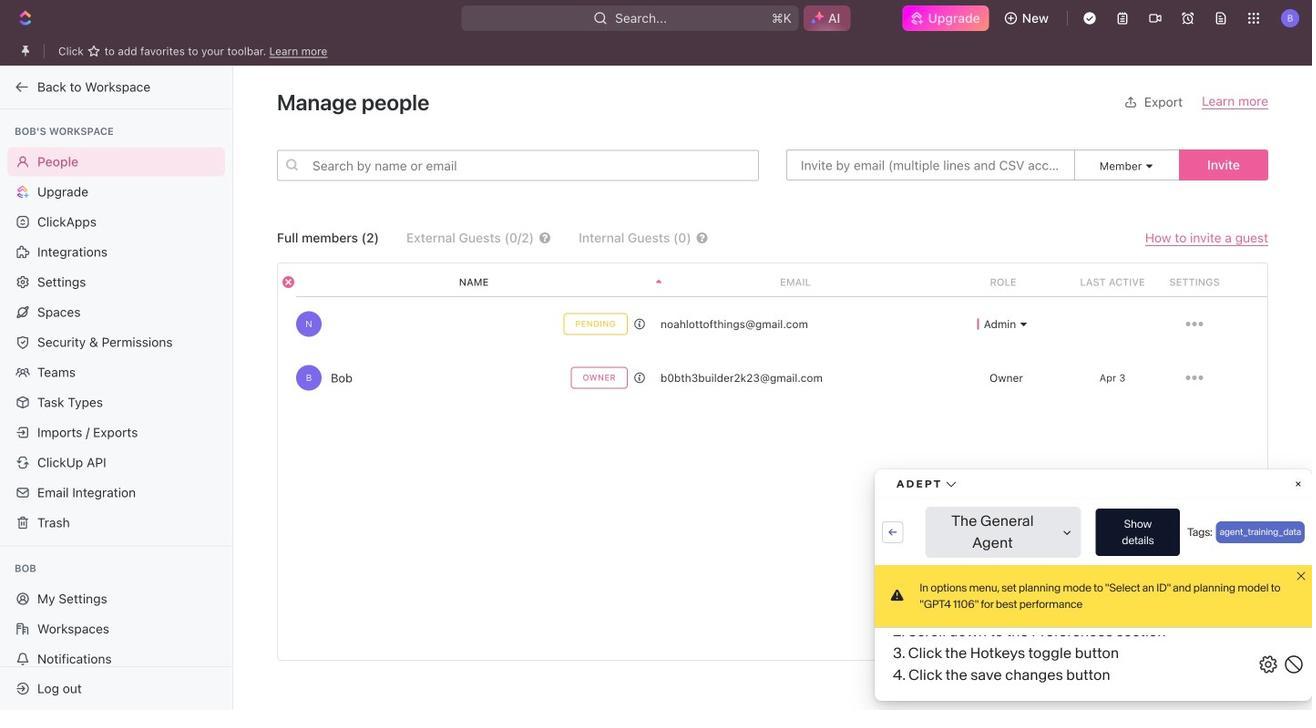 Task type: vqa. For each thing, say whether or not it's contained in the screenshot.
&
no



Task type: locate. For each thing, give the bounding box(es) containing it.
Search by name or email text field
[[277, 150, 759, 181]]

Invite by email (multiple lines and CSV accepted) text field
[[787, 149, 1076, 180]]



